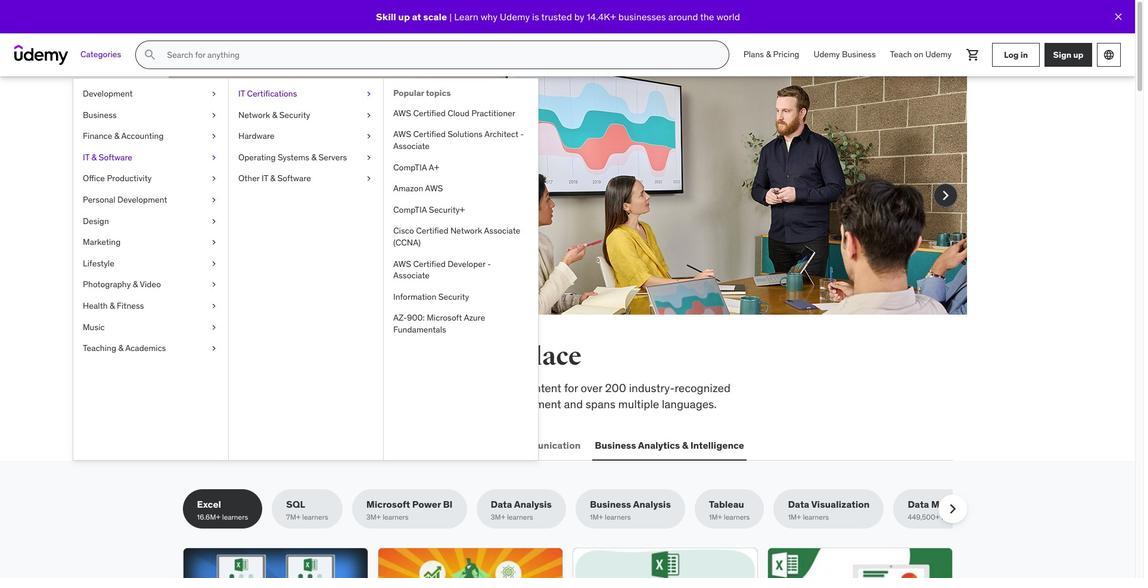 Task type: locate. For each thing, give the bounding box(es) containing it.
up left at
[[398, 11, 410, 23]]

skill up at scale | learn why udemy is trusted by 14.4k+ businesses around the world
[[376, 11, 740, 23]]

1 vertical spatial in
[[444, 341, 467, 372]]

1 horizontal spatial analysis
[[633, 498, 671, 510]]

recognized
[[675, 381, 731, 395]]

aws certified developer - associate
[[393, 258, 491, 281]]

microsoft left 'power' at left
[[366, 498, 410, 510]]

learners inside microsoft power bi 3m+ learners
[[383, 513, 409, 522]]

certified inside cisco certified network associate (ccna)
[[416, 225, 448, 236]]

aws
[[393, 108, 411, 118], [393, 129, 411, 140], [425, 183, 443, 194], [393, 258, 411, 269]]

other it & software
[[238, 173, 311, 184]]

1m+ inside data visualization 1m+ learners
[[788, 513, 801, 522]]

next image inside topic filters element
[[943, 500, 962, 519]]

& up office
[[92, 152, 97, 163]]

udemy business link
[[807, 41, 883, 69]]

topic filters element
[[183, 489, 988, 529]]

1 comptia from the top
[[393, 162, 427, 173]]

& inside teaching & academics "link"
[[118, 343, 123, 353]]

xsmall image inside lifestyle link
[[209, 258, 219, 270]]

business inside business analysis 1m+ learners
[[590, 498, 631, 510]]

cloud
[[448, 108, 469, 118]]

1 horizontal spatial data
[[788, 498, 809, 510]]

associate inside cisco certified network associate (ccna)
[[484, 225, 520, 236]]

health & fitness link
[[73, 296, 228, 317]]

trusted
[[541, 11, 572, 23]]

certified
[[413, 108, 446, 118], [413, 129, 446, 140], [416, 225, 448, 236], [413, 258, 446, 269]]

skills up "workplace"
[[265, 341, 330, 372]]

1 3m+ from the left
[[366, 513, 381, 522]]

azure
[[464, 312, 485, 323]]

it for it certifications
[[238, 88, 245, 99]]

comptia
[[393, 162, 427, 173], [393, 204, 427, 215]]

learners inside data modeling 449,500+ learners
[[942, 513, 968, 522]]

& inside health & fitness link
[[110, 300, 115, 311]]

2 data from the left
[[788, 498, 809, 510]]

multiple
[[618, 397, 659, 411]]

business link
[[73, 105, 228, 126]]

1 horizontal spatial software
[[277, 173, 311, 184]]

& inside "it & software" 'link'
[[92, 152, 97, 163]]

it left certifications
[[238, 88, 245, 99]]

2 vertical spatial development
[[208, 439, 269, 451]]

business inside button
[[595, 439, 636, 451]]

academics
[[125, 343, 166, 353]]

comptia inside comptia security+ link
[[393, 204, 427, 215]]

& for academics
[[118, 343, 123, 353]]

& right other
[[270, 173, 275, 184]]

1 vertical spatial up
[[1073, 49, 1084, 60]]

xsmall image
[[209, 109, 219, 121], [364, 109, 374, 121], [364, 131, 374, 142], [209, 152, 219, 164], [364, 152, 374, 164], [209, 173, 219, 185], [209, 194, 219, 206], [209, 279, 219, 291], [209, 300, 219, 312]]

14.4k+
[[587, 11, 616, 23]]

0 vertical spatial in
[[1021, 49, 1028, 60]]

photography & video
[[83, 279, 161, 290]]

xsmall image inside design link
[[209, 215, 219, 227]]

finance & accounting
[[83, 131, 164, 141]]

2 1m+ from the left
[[709, 513, 722, 522]]

data inside data visualization 1m+ learners
[[788, 498, 809, 510]]

data for data modeling
[[908, 498, 929, 510]]

skills up supports
[[322, 381, 347, 395]]

development inside button
[[208, 439, 269, 451]]

xsmall image for photography & video
[[209, 279, 219, 291]]

xsmall image inside music link
[[209, 322, 219, 333]]

tableau
[[709, 498, 744, 510]]

3 data from the left
[[908, 498, 929, 510]]

& right teaching
[[118, 343, 123, 353]]

log
[[1004, 49, 1019, 60]]

development right the web
[[208, 439, 269, 451]]

0 vertical spatial the
[[700, 11, 714, 23]]

to inside build ready-for- anything teams see why leading organizations choose to learn with udemy business.
[[420, 182, 431, 196]]

3 learners from the left
[[383, 513, 409, 522]]

learners inside sql 7m+ learners
[[302, 513, 328, 522]]

2 learners from the left
[[302, 513, 328, 522]]

3 1m+ from the left
[[788, 513, 801, 522]]

& down certifications
[[272, 109, 277, 120]]

& inside finance & accounting link
[[114, 131, 119, 141]]

skill
[[376, 11, 396, 23]]

2 analysis from the left
[[633, 498, 671, 510]]

up right the sign
[[1073, 49, 1084, 60]]

udemy
[[500, 11, 530, 23], [814, 49, 840, 60], [925, 49, 952, 60], [250, 198, 285, 212]]

0 vertical spatial -
[[520, 129, 524, 140]]

teaching
[[83, 343, 116, 353]]

network down comptia security+ link
[[450, 225, 482, 236]]

1 horizontal spatial 1m+
[[709, 513, 722, 522]]

7 learners from the left
[[803, 513, 829, 522]]

the left world
[[700, 11, 714, 23]]

aws inside aws certified developer - associate
[[393, 258, 411, 269]]

lifestyle
[[83, 258, 114, 269]]

5 learners from the left
[[605, 513, 631, 522]]

data inside data modeling 449,500+ learners
[[908, 498, 929, 510]]

|
[[449, 11, 452, 23]]

software up office productivity
[[99, 152, 132, 163]]

design link
[[73, 211, 228, 232]]

& inside other it & software link
[[270, 173, 275, 184]]

0 horizontal spatial why
[[248, 182, 268, 196]]

microsoft inside "az-900: microsoft azure fundamentals"
[[427, 312, 462, 323]]

tableau 1m+ learners
[[709, 498, 750, 522]]

& inside plans & pricing "link"
[[766, 49, 771, 60]]

0 vertical spatial microsoft
[[427, 312, 462, 323]]

a+
[[429, 162, 439, 173]]

sign up
[[1053, 49, 1084, 60]]

for-
[[342, 128, 377, 153]]

learners inside data visualization 1m+ learners
[[803, 513, 829, 522]]

photography
[[83, 279, 131, 290]]

xsmall image inside operating systems & servers link
[[364, 152, 374, 164]]

2 3m+ from the left
[[491, 513, 505, 522]]

udemy left is
[[500, 11, 530, 23]]

why inside build ready-for- anything teams see why leading organizations choose to learn with udemy business.
[[248, 182, 268, 196]]

certifications
[[247, 88, 297, 99]]

1 vertical spatial it
[[83, 152, 90, 163]]

in right log
[[1021, 49, 1028, 60]]

professional
[[431, 397, 492, 411]]

1 horizontal spatial up
[[1073, 49, 1084, 60]]

certified for cloud
[[413, 108, 446, 118]]

1 vertical spatial network
[[450, 225, 482, 236]]

certified inside aws certified solutions architect - associate
[[413, 129, 446, 140]]

to up supports
[[350, 381, 360, 395]]

1 vertical spatial to
[[350, 381, 360, 395]]

teams
[[314, 152, 372, 177]]

business analysis 1m+ learners
[[590, 498, 671, 522]]

to left learn
[[420, 182, 431, 196]]

xsmall image inside network & security link
[[364, 109, 374, 121]]

data up 449,500+
[[908, 498, 929, 510]]

why right learn
[[481, 11, 498, 23]]

2 comptia from the top
[[393, 204, 427, 215]]

with
[[226, 198, 247, 212]]

analysis inside business analysis 1m+ learners
[[633, 498, 671, 510]]

up for sign
[[1073, 49, 1084, 60]]

1 vertical spatial software
[[277, 173, 311, 184]]

xsmall image for lifestyle
[[209, 258, 219, 270]]

data
[[491, 498, 512, 510], [788, 498, 809, 510], [908, 498, 929, 510]]

1 vertical spatial associate
[[484, 225, 520, 236]]

xsmall image inside finance & accounting link
[[209, 131, 219, 142]]

1 vertical spatial comptia
[[393, 204, 427, 215]]

8 learners from the left
[[942, 513, 968, 522]]

carousel element
[[168, 76, 967, 343]]

other it & software link
[[229, 168, 383, 189]]

software down systems
[[277, 173, 311, 184]]

aws up 'comptia a+'
[[393, 129, 411, 140]]

data left 'visualization'
[[788, 498, 809, 510]]

data right bi
[[491, 498, 512, 510]]

business for business analytics & intelligence
[[595, 439, 636, 451]]

0 vertical spatial security
[[279, 109, 310, 120]]

aws inside aws certified solutions architect - associate
[[393, 129, 411, 140]]

& right the finance
[[114, 131, 119, 141]]

development down categories dropdown button
[[83, 88, 133, 99]]

(ccna)
[[393, 237, 421, 248]]

next image for topic filters element
[[943, 500, 962, 519]]

up for skill
[[398, 11, 410, 23]]

0 horizontal spatial security
[[279, 109, 310, 120]]

next image
[[936, 186, 955, 205], [943, 500, 962, 519]]

1 analysis from the left
[[514, 498, 552, 510]]

certified down comptia security+
[[416, 225, 448, 236]]

associate inside aws certified developer - associate
[[393, 270, 430, 281]]

personal development
[[83, 194, 167, 205]]

associate
[[393, 141, 430, 151], [484, 225, 520, 236], [393, 270, 430, 281]]

microsoft inside microsoft power bi 3m+ learners
[[366, 498, 410, 510]]

xsmall image inside the business link
[[209, 109, 219, 121]]

2 vertical spatial it
[[262, 173, 268, 184]]

certified down (ccna)
[[413, 258, 446, 269]]

az-900: microsoft azure fundamentals
[[393, 312, 485, 335]]

0 horizontal spatial in
[[444, 341, 467, 372]]

up
[[398, 11, 410, 23], [1073, 49, 1084, 60]]

0 horizontal spatial 1m+
[[590, 513, 603, 522]]

choose
[[381, 182, 418, 196]]

next image for carousel 'element'
[[936, 186, 955, 205]]

0 vertical spatial next image
[[936, 186, 955, 205]]

sign
[[1053, 49, 1072, 60]]

1 horizontal spatial network
[[450, 225, 482, 236]]

certified down aws certified cloud practitioner
[[413, 129, 446, 140]]

solutions
[[448, 129, 483, 140]]

analysis for business analysis
[[633, 498, 671, 510]]

aws certified developer - associate link
[[384, 254, 538, 286]]

business for business
[[83, 109, 117, 120]]

learners
[[222, 513, 248, 522], [302, 513, 328, 522], [383, 513, 409, 522], [507, 513, 533, 522], [605, 513, 631, 522], [724, 513, 750, 522], [803, 513, 829, 522], [942, 513, 968, 522]]

data inside data analysis 3m+ learners
[[491, 498, 512, 510]]

software
[[99, 152, 132, 163], [277, 173, 311, 184]]

6 learners from the left
[[724, 513, 750, 522]]

& inside photography & video link
[[133, 279, 138, 290]]

1 horizontal spatial why
[[481, 11, 498, 23]]

microsoft down information security
[[427, 312, 462, 323]]

1 vertical spatial security
[[438, 291, 469, 302]]

xsmall image for operating systems & servers
[[364, 152, 374, 164]]

it up office
[[83, 152, 90, 163]]

1 horizontal spatial microsoft
[[427, 312, 462, 323]]

why right the see
[[248, 182, 268, 196]]

& inside network & security link
[[272, 109, 277, 120]]

skills inside covering critical workplace skills to technical topics, including prep content for over 200 industry-recognized certifications, our catalog supports well-rounded professional development and spans multiple languages.
[[322, 381, 347, 395]]

marketing
[[83, 237, 121, 247]]

it for it & software
[[83, 152, 90, 163]]

close image
[[1113, 11, 1125, 23]]

to inside covering critical workplace skills to technical topics, including prep content for over 200 industry-recognized certifications, our catalog supports well-rounded professional development and spans multiple languages.
[[350, 381, 360, 395]]

0 horizontal spatial it
[[83, 152, 90, 163]]

1 1m+ from the left
[[590, 513, 603, 522]]

0 vertical spatial comptia
[[393, 162, 427, 173]]

xsmall image for design
[[209, 215, 219, 227]]

it inside 'link'
[[83, 152, 90, 163]]

xsmall image inside development link
[[209, 88, 219, 100]]

2 horizontal spatial data
[[908, 498, 929, 510]]

1 vertical spatial why
[[248, 182, 268, 196]]

data for data analysis
[[491, 498, 512, 510]]

& right plans
[[766, 49, 771, 60]]

1 vertical spatial -
[[488, 258, 491, 269]]

certified down popular topics
[[413, 108, 446, 118]]

xsmall image inside personal development link
[[209, 194, 219, 206]]

& left video
[[133, 279, 138, 290]]

4 learners from the left
[[507, 513, 533, 522]]

udemy right pricing
[[814, 49, 840, 60]]

xsmall image for health & fitness
[[209, 300, 219, 312]]

log in link
[[992, 43, 1040, 67]]

associate up information
[[393, 270, 430, 281]]

up inside sign up link
[[1073, 49, 1084, 60]]

certifications,
[[183, 397, 251, 411]]

by
[[574, 11, 584, 23]]

data for data visualization
[[788, 498, 809, 510]]

xsmall image for other it & software
[[364, 173, 374, 185]]

it & software link
[[73, 147, 228, 168]]

cisco certified network associate (ccna)
[[393, 225, 520, 248]]

-
[[520, 129, 524, 140], [488, 258, 491, 269]]

associate down comptia security+ link
[[484, 225, 520, 236]]

1 horizontal spatial security
[[438, 291, 469, 302]]

comptia for comptia a+
[[393, 162, 427, 173]]

0 horizontal spatial to
[[350, 381, 360, 395]]

one
[[471, 341, 514, 372]]

xsmall image inside health & fitness link
[[209, 300, 219, 312]]

1 data from the left
[[491, 498, 512, 510]]

security down it certifications link
[[279, 109, 310, 120]]

submit search image
[[143, 48, 158, 62]]

why for anything
[[248, 182, 268, 196]]

1 learners from the left
[[222, 513, 248, 522]]

sign up link
[[1045, 43, 1092, 67]]

certified inside aws certified developer - associate
[[413, 258, 446, 269]]

udemy down leading
[[250, 198, 285, 212]]

2 vertical spatial associate
[[393, 270, 430, 281]]

1 horizontal spatial it
[[238, 88, 245, 99]]

& right 'analytics'
[[682, 439, 688, 451]]

0 vertical spatial associate
[[393, 141, 430, 151]]

it certifications element
[[383, 79, 538, 460]]

teach
[[890, 49, 912, 60]]

& left servers
[[311, 152, 317, 163]]

- inside aws certified solutions architect - associate
[[520, 129, 524, 140]]

& for accounting
[[114, 131, 119, 141]]

music
[[83, 322, 105, 332]]

- right architect
[[520, 129, 524, 140]]

xsmall image for development
[[209, 88, 219, 100]]

analysis inside data analysis 3m+ learners
[[514, 498, 552, 510]]

xsmall image inside teaching & academics "link"
[[209, 343, 219, 354]]

0 horizontal spatial microsoft
[[366, 498, 410, 510]]

aws down (ccna)
[[393, 258, 411, 269]]

0 horizontal spatial -
[[488, 258, 491, 269]]

0 vertical spatial why
[[481, 11, 498, 23]]

office
[[83, 173, 105, 184]]

network up hardware
[[238, 109, 270, 120]]

& for fitness
[[110, 300, 115, 311]]

1 vertical spatial development
[[117, 194, 167, 205]]

topics
[[426, 88, 451, 98]]

1 vertical spatial skills
[[322, 381, 347, 395]]

development down office productivity link at the top of page
[[117, 194, 167, 205]]

2 horizontal spatial it
[[262, 173, 268, 184]]

xsmall image inside hardware link
[[364, 131, 374, 142]]

1 horizontal spatial -
[[520, 129, 524, 140]]

xsmall image inside it certifications link
[[364, 88, 374, 100]]

0 horizontal spatial 3m+
[[366, 513, 381, 522]]

analysis for data analysis
[[514, 498, 552, 510]]

it right other
[[262, 173, 268, 184]]

certified for developer
[[413, 258, 446, 269]]

accounting
[[121, 131, 164, 141]]

0 horizontal spatial analysis
[[514, 498, 552, 510]]

0 vertical spatial it
[[238, 88, 245, 99]]

udemy inside udemy business link
[[814, 49, 840, 60]]

marketing link
[[73, 232, 228, 253]]

industry-
[[629, 381, 675, 395]]

businesses
[[619, 11, 666, 23]]

analytics
[[638, 439, 680, 451]]

1 horizontal spatial 3m+
[[491, 513, 505, 522]]

xsmall image inside photography & video link
[[209, 279, 219, 291]]

comptia inside comptia a+ link
[[393, 162, 427, 173]]

0 horizontal spatial the
[[222, 341, 260, 372]]

0 vertical spatial to
[[420, 182, 431, 196]]

& for video
[[133, 279, 138, 290]]

xsmall image for marketing
[[209, 237, 219, 248]]

xsmall image inside "it & software" 'link'
[[209, 152, 219, 164]]

1 horizontal spatial to
[[420, 182, 431, 196]]

associate up 'comptia a+'
[[393, 141, 430, 151]]

lifestyle link
[[73, 253, 228, 274]]

aws down popular
[[393, 108, 411, 118]]

certified for solutions
[[413, 129, 446, 140]]

amazon aws link
[[384, 178, 538, 200]]

& for pricing
[[766, 49, 771, 60]]

0 horizontal spatial network
[[238, 109, 270, 120]]

- right developer
[[488, 258, 491, 269]]

0 vertical spatial up
[[398, 11, 410, 23]]

& for software
[[92, 152, 97, 163]]

comptia up the amazon
[[393, 162, 427, 173]]

the up critical
[[222, 341, 260, 372]]

udemy right on
[[925, 49, 952, 60]]

web development
[[185, 439, 269, 451]]

1 vertical spatial next image
[[943, 500, 962, 519]]

next image inside carousel 'element'
[[936, 186, 955, 205]]

leading
[[271, 182, 308, 196]]

0 horizontal spatial up
[[398, 11, 410, 23]]

comptia down the amazon
[[393, 204, 427, 215]]

learn
[[454, 11, 478, 23]]

0 vertical spatial network
[[238, 109, 270, 120]]

security down aws certified developer - associate link
[[438, 291, 469, 302]]

in down az-900: microsoft azure fundamentals 'link'
[[444, 341, 467, 372]]

fundamentals
[[393, 324, 446, 335]]

0 vertical spatial software
[[99, 152, 132, 163]]

& right health
[[110, 300, 115, 311]]

content
[[522, 381, 561, 395]]

xsmall image inside marketing link
[[209, 237, 219, 248]]

1 horizontal spatial the
[[700, 11, 714, 23]]

1 horizontal spatial in
[[1021, 49, 1028, 60]]

0 horizontal spatial data
[[491, 498, 512, 510]]

1m+ inside business analysis 1m+ learners
[[590, 513, 603, 522]]

2 horizontal spatial 1m+
[[788, 513, 801, 522]]

1 vertical spatial microsoft
[[366, 498, 410, 510]]

xsmall image inside office productivity link
[[209, 173, 219, 185]]

world
[[717, 11, 740, 23]]

0 horizontal spatial software
[[99, 152, 132, 163]]

xsmall image
[[209, 88, 219, 100], [364, 88, 374, 100], [209, 131, 219, 142], [364, 173, 374, 185], [209, 215, 219, 227], [209, 237, 219, 248], [209, 258, 219, 270], [209, 322, 219, 333], [209, 343, 219, 354]]

health
[[83, 300, 108, 311]]

xsmall image inside other it & software link
[[364, 173, 374, 185]]



Task type: describe. For each thing, give the bounding box(es) containing it.
xsmall image for office productivity
[[209, 173, 219, 185]]

xsmall image for finance & accounting
[[209, 131, 219, 142]]

udemy image
[[14, 45, 69, 65]]

critical
[[231, 381, 265, 395]]

all the skills you need in one place
[[183, 341, 582, 372]]

security inside information security link
[[438, 291, 469, 302]]

development for web
[[208, 439, 269, 451]]

udemy inside build ready-for- anything teams see why leading organizations choose to learn with udemy business.
[[250, 198, 285, 212]]

modeling
[[931, 498, 974, 510]]

200
[[605, 381, 626, 395]]

is
[[532, 11, 539, 23]]

aws for aws certified cloud practitioner
[[393, 108, 411, 118]]

information security
[[393, 291, 469, 302]]

finance
[[83, 131, 112, 141]]

teach on udemy
[[890, 49, 952, 60]]

health & fitness
[[83, 300, 144, 311]]

xsmall image for network & security
[[364, 109, 374, 121]]

xsmall image for business
[[209, 109, 219, 121]]

build
[[226, 128, 278, 153]]

why for scale
[[481, 11, 498, 23]]

comptia a+ link
[[384, 157, 538, 178]]

learners inside tableau 1m+ learners
[[724, 513, 750, 522]]

teach on udemy link
[[883, 41, 959, 69]]

prep
[[496, 381, 520, 395]]

scale
[[423, 11, 447, 23]]

Search for anything text field
[[165, 45, 714, 65]]

systems
[[278, 152, 309, 163]]

0 vertical spatial development
[[83, 88, 133, 99]]

certified for network
[[416, 225, 448, 236]]

xsmall image for personal development
[[209, 194, 219, 206]]

for
[[564, 381, 578, 395]]

1m+ for data visualization
[[788, 513, 801, 522]]

xsmall image for it & software
[[209, 152, 219, 164]]

& for security
[[272, 109, 277, 120]]

choose a language image
[[1103, 49, 1115, 61]]

aws for aws certified solutions architect - associate
[[393, 129, 411, 140]]

learners inside business analysis 1m+ learners
[[605, 513, 631, 522]]

sql
[[286, 498, 305, 510]]

excel 16.6m+ learners
[[197, 498, 248, 522]]

personal development link
[[73, 189, 228, 211]]

udemy inside teach on udemy link
[[925, 49, 952, 60]]

1m+ inside tableau 1m+ learners
[[709, 513, 722, 522]]

design
[[83, 215, 109, 226]]

popular
[[393, 88, 424, 98]]

data analysis 3m+ learners
[[491, 498, 552, 522]]

business analytics & intelligence
[[595, 439, 744, 451]]

office productivity link
[[73, 168, 228, 189]]

development for personal
[[117, 194, 167, 205]]

learners inside data analysis 3m+ learners
[[507, 513, 533, 522]]

comptia for comptia security+
[[393, 204, 427, 215]]

languages.
[[662, 397, 717, 411]]

cisco
[[393, 225, 414, 236]]

well-
[[361, 397, 386, 411]]

1 vertical spatial the
[[222, 341, 260, 372]]

xsmall image for teaching & academics
[[209, 343, 219, 354]]

development
[[495, 397, 561, 411]]

covering
[[183, 381, 228, 395]]

you
[[334, 341, 377, 372]]

excel
[[197, 498, 221, 510]]

security+
[[429, 204, 465, 215]]

our
[[254, 397, 270, 411]]

1m+ for business analysis
[[590, 513, 603, 522]]

xsmall image for hardware
[[364, 131, 374, 142]]

7m+
[[286, 513, 301, 522]]

video
[[140, 279, 161, 290]]

data modeling 449,500+ learners
[[908, 498, 974, 522]]

technical
[[363, 381, 409, 395]]

practitioner
[[471, 108, 515, 118]]

learn
[[433, 182, 459, 196]]

it certifications
[[238, 88, 297, 99]]

see
[[226, 182, 245, 196]]

all
[[183, 341, 218, 372]]

operating systems & servers link
[[229, 147, 383, 168]]

office productivity
[[83, 173, 152, 184]]

spans
[[586, 397, 616, 411]]

organizations
[[310, 182, 379, 196]]

categories button
[[73, 41, 128, 69]]

xsmall image for it certifications
[[364, 88, 374, 100]]

0 vertical spatial skills
[[265, 341, 330, 372]]

3m+ inside data analysis 3m+ learners
[[491, 513, 505, 522]]

3m+ inside microsoft power bi 3m+ learners
[[366, 513, 381, 522]]

categories
[[80, 49, 121, 60]]

shopping cart with 0 items image
[[966, 48, 980, 62]]

anything
[[226, 152, 311, 177]]

place
[[519, 341, 582, 372]]

personal
[[83, 194, 115, 205]]

udemy business
[[814, 49, 876, 60]]

& inside business analytics & intelligence button
[[682, 439, 688, 451]]

sql 7m+ learners
[[286, 498, 328, 522]]

plans & pricing link
[[736, 41, 807, 69]]

architect
[[484, 129, 518, 140]]

aws for aws certified developer - associate
[[393, 258, 411, 269]]

productivity
[[107, 173, 152, 184]]

& inside operating systems & servers link
[[311, 152, 317, 163]]

servers
[[319, 152, 347, 163]]

security inside network & security link
[[279, 109, 310, 120]]

covering critical workplace skills to technical topics, including prep content for over 200 industry-recognized certifications, our catalog supports well-rounded professional development and spans multiple languages.
[[183, 381, 731, 411]]

around
[[668, 11, 698, 23]]

- inside aws certified developer - associate
[[488, 258, 491, 269]]

software inside 'link'
[[99, 152, 132, 163]]

microsoft power bi 3m+ learners
[[366, 498, 453, 522]]

information
[[393, 291, 436, 302]]

intelligence
[[690, 439, 744, 451]]

cisco certified network associate (ccna) link
[[384, 221, 538, 254]]

learners inside excel 16.6m+ learners
[[222, 513, 248, 522]]

music link
[[73, 317, 228, 338]]

topics,
[[411, 381, 445, 395]]

finance & accounting link
[[73, 126, 228, 147]]

business for business analysis 1m+ learners
[[590, 498, 631, 510]]

other
[[238, 173, 260, 184]]

catalog
[[273, 397, 311, 411]]

associate inside aws certified solutions architect - associate
[[393, 141, 430, 151]]

comptia a+
[[393, 162, 439, 173]]

build ready-for- anything teams see why leading organizations choose to learn with udemy business.
[[226, 128, 459, 212]]

hardware link
[[229, 126, 383, 147]]

fitness
[[117, 300, 144, 311]]

xsmall image for music
[[209, 322, 219, 333]]

aws down the a+
[[425, 183, 443, 194]]

popular topics
[[393, 88, 451, 98]]

aws certified solutions architect - associate
[[393, 129, 524, 151]]

network inside cisco certified network associate (ccna)
[[450, 225, 482, 236]]

web
[[185, 439, 206, 451]]

amazon aws
[[393, 183, 443, 194]]

business analytics & intelligence button
[[593, 431, 747, 460]]



Task type: vqa. For each thing, say whether or not it's contained in the screenshot.
Finance & Accounting at the left top of page
yes



